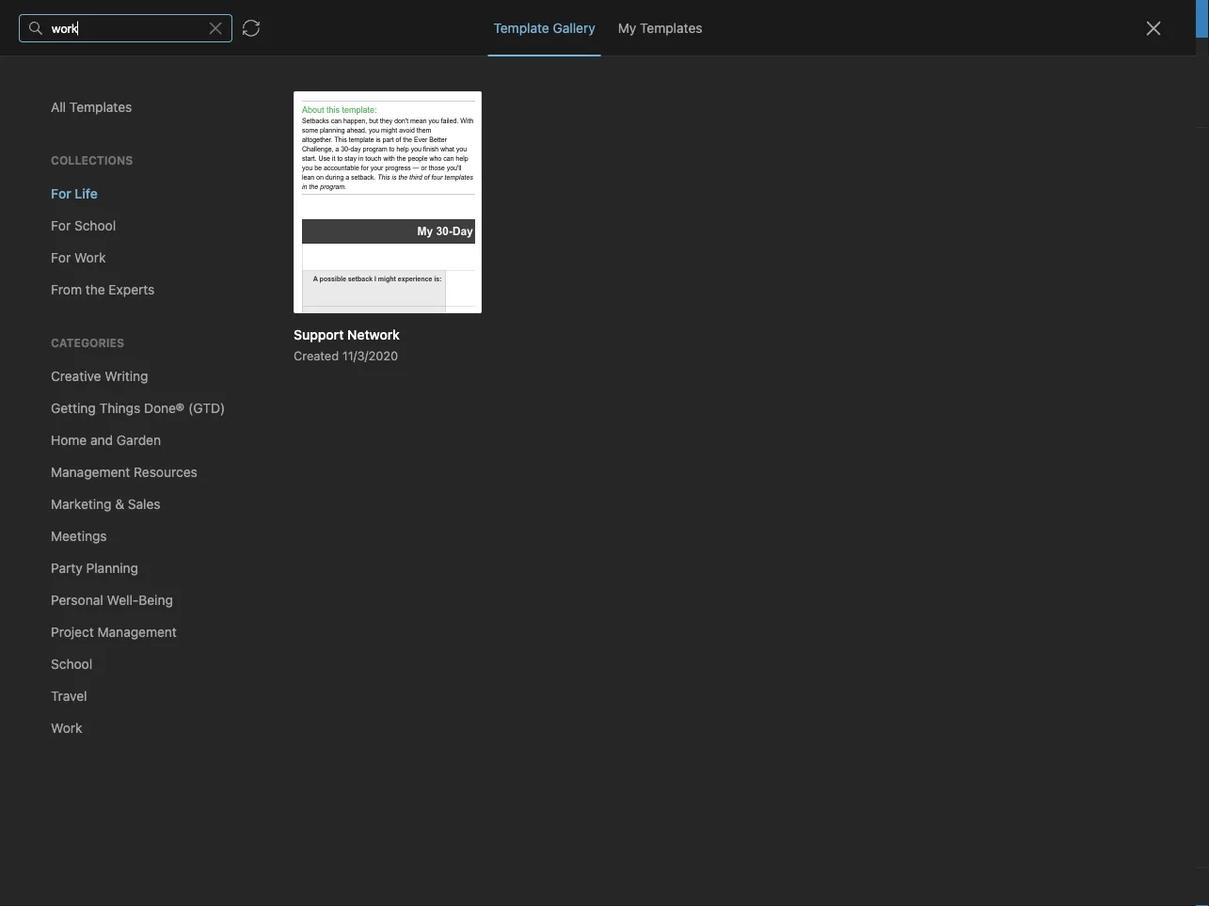 Task type: locate. For each thing, give the bounding box(es) containing it.
your up first notebook on the top right of the page
[[701, 11, 728, 26]]

start
[[250, 278, 280, 294]]

a inside the start (and finish) all the books you've been wanting to read and keep your ideas about them all in one place. tip: if you're reading a physical book, take pictu...
[[477, 318, 484, 333]]

anytime.
[[831, 11, 883, 26]]

a few minutes ago inside button
[[250, 205, 347, 218]]

1 ago from the top
[[327, 205, 347, 218]]

home
[[41, 155, 77, 170]]

2 horizontal spatial all
[[684, 11, 698, 26]]

ago up "finish)"
[[327, 205, 347, 218]]

2 few from the top
[[260, 321, 279, 334]]

first notebook
[[666, 53, 750, 67]]

them
[[512, 298, 543, 314]]

one
[[282, 318, 304, 333]]

0 horizontal spatial your
[[407, 298, 434, 314]]

pictu...
[[317, 338, 359, 353]]

minutes up take
[[282, 321, 324, 334]]

0 vertical spatial minutes
[[282, 205, 324, 218]]

across
[[641, 11, 681, 26]]

you
[[1060, 53, 1081, 67]]

0 vertical spatial a few minutes ago
[[250, 205, 347, 218]]

shared with me link
[[0, 340, 225, 370]]

1 horizontal spatial your
[[701, 11, 728, 26]]

shortcuts
[[42, 185, 102, 201]]

1 few from the top
[[260, 205, 279, 218]]

all up and
[[356, 278, 370, 294]]

1 vertical spatial ago
[[327, 321, 347, 334]]

a up start
[[250, 205, 257, 218]]

minutes inside button
[[282, 205, 324, 218]]

your down books
[[407, 298, 434, 314]]

all right 'across'
[[684, 11, 698, 26]]

your
[[701, 11, 728, 26], [407, 298, 434, 314]]

a left in
[[250, 321, 257, 334]]

2 ago from the top
[[327, 321, 347, 334]]

few inside button
[[260, 205, 279, 218]]

tip:
[[348, 318, 371, 333]]

first notebook button
[[642, 47, 756, 73]]

been
[[480, 278, 510, 294]]

physical
[[487, 318, 537, 333]]

Note Editor text field
[[0, 0, 1210, 907]]

a few minutes ago up (and
[[250, 205, 347, 218]]

minutes up (and
[[282, 205, 324, 218]]

minutes
[[282, 205, 324, 218], [282, 321, 324, 334]]

0 vertical spatial your
[[701, 11, 728, 26]]

shortcuts button
[[0, 178, 225, 208]]

share button
[[1096, 45, 1165, 75]]

start (and finish) all the books you've been wanting to read and keep your ideas about them all in one place. tip: if you're reading a physical book, take pictu...
[[250, 278, 543, 353]]

in
[[268, 318, 278, 333]]

only you
[[1031, 53, 1081, 67]]

shared with me
[[41, 347, 136, 362]]

place.
[[308, 318, 345, 333]]

0 vertical spatial ago
[[327, 205, 347, 218]]

None search field
[[24, 55, 201, 89]]

notes link
[[0, 208, 225, 238]]

all
[[684, 11, 698, 26], [356, 278, 370, 294], [250, 318, 264, 333]]

books
[[396, 278, 433, 294]]

1 horizontal spatial all
[[356, 278, 370, 294]]

a few minutes ago button
[[226, 128, 571, 241]]

few up book,
[[260, 321, 279, 334]]

2 minutes from the top
[[282, 321, 324, 334]]

trash
[[41, 388, 75, 404]]

1 vertical spatial your
[[407, 298, 434, 314]]

home link
[[0, 148, 226, 178]]

a few minutes ago
[[250, 205, 347, 218], [250, 321, 347, 334]]

cancel
[[786, 11, 828, 26]]

2 vertical spatial all
[[250, 318, 264, 333]]

1 a few minutes ago from the top
[[250, 205, 347, 218]]

all left in
[[250, 318, 264, 333]]

(and
[[284, 278, 311, 294]]

a few minutes ago up take
[[250, 321, 347, 334]]

2 a few minutes ago from the top
[[250, 321, 347, 334]]

Search text field
[[24, 55, 201, 89]]

note window element
[[0, 0, 1210, 907]]

few
[[260, 205, 279, 218], [260, 321, 279, 334]]

1 vertical spatial minutes
[[282, 321, 324, 334]]

ago up pictu...
[[327, 321, 347, 334]]

read
[[318, 298, 345, 314]]

0 vertical spatial few
[[260, 205, 279, 218]]

sync
[[607, 11, 637, 26]]

a
[[250, 205, 257, 218], [477, 318, 484, 333], [250, 321, 257, 334]]

a down about
[[477, 318, 484, 333]]

tree
[[0, 148, 226, 803]]

new
[[41, 108, 69, 123]]

notes
[[41, 215, 77, 231]]

1 minutes from the top
[[282, 205, 324, 218]]

1 vertical spatial a few minutes ago
[[250, 321, 347, 334]]

devices.
[[732, 11, 782, 26]]

shared
[[41, 347, 84, 362]]

the
[[373, 278, 393, 294]]

1 vertical spatial few
[[260, 321, 279, 334]]

first
[[666, 53, 691, 67]]

ago
[[327, 205, 347, 218], [327, 321, 347, 334]]

few up start
[[260, 205, 279, 218]]



Task type: describe. For each thing, give the bounding box(es) containing it.
free:
[[569, 11, 600, 26]]

take
[[288, 338, 314, 353]]

reading
[[427, 318, 473, 333]]

your inside the start (and finish) all the books you've been wanting to read and keep your ideas about them all in one place. tip: if you're reading a physical book, take pictu...
[[407, 298, 434, 314]]

trash link
[[0, 381, 225, 411]]

evernote
[[432, 11, 487, 26]]

for
[[548, 11, 565, 26]]

wanting
[[250, 298, 298, 314]]

0 vertical spatial all
[[684, 11, 698, 26]]

with
[[88, 347, 113, 362]]

1 vertical spatial all
[[356, 278, 370, 294]]

you're
[[386, 318, 424, 333]]

0 horizontal spatial all
[[250, 318, 264, 333]]

a inside button
[[250, 205, 257, 218]]

personal
[[490, 11, 544, 26]]

try
[[408, 11, 428, 26]]

tasks button
[[0, 238, 225, 268]]

new button
[[11, 99, 215, 133]]

you've
[[437, 278, 477, 294]]

notebook
[[694, 53, 750, 67]]

only
[[1031, 53, 1057, 67]]

settings image
[[192, 15, 215, 38]]

keep
[[374, 298, 404, 314]]

ago inside button
[[327, 205, 347, 218]]

and
[[348, 298, 371, 314]]

about
[[474, 298, 509, 314]]

share
[[1112, 52, 1149, 68]]

try evernote personal for free: sync across all your devices. cancel anytime.
[[408, 11, 883, 26]]

finish)
[[315, 278, 352, 294]]

to
[[302, 298, 314, 314]]

book,
[[250, 338, 284, 353]]

if
[[375, 318, 383, 333]]

notebooks
[[42, 287, 108, 302]]

me
[[117, 347, 136, 362]]

tasks
[[41, 245, 76, 261]]

expand note image
[[598, 49, 620, 72]]

notebooks link
[[0, 280, 225, 310]]

ideas
[[438, 298, 470, 314]]

tree containing home
[[0, 148, 226, 803]]



Task type: vqa. For each thing, say whether or not it's contained in the screenshot.
Only
yes



